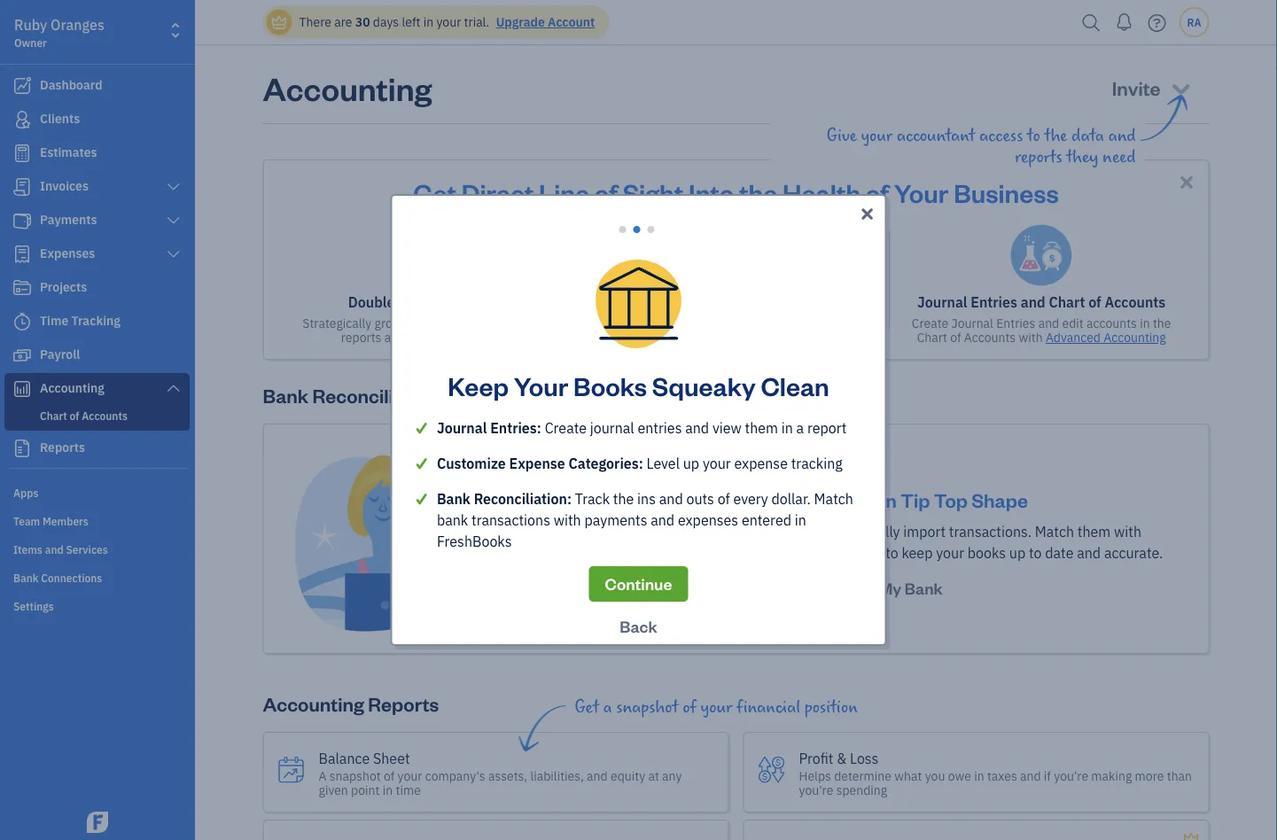 Task type: vqa. For each thing, say whether or not it's contained in the screenshot.
CHECKOUT to the left
no



Task type: locate. For each thing, give the bounding box(es) containing it.
1 vertical spatial snapshot
[[330, 768, 381, 784]]

1 vertical spatial reconciliation
[[312, 383, 438, 408]]

0 vertical spatial journal
[[918, 293, 968, 312]]

in left time
[[383, 782, 393, 798]]

and right reports on the top of the page
[[385, 329, 405, 346]]

in inside connect your bank account to automatically import transactions. match them with income and expenses tracked in freshbooks to keep your books up to date and accurate.
[[793, 544, 804, 563]]

ins
[[638, 490, 656, 508]]

the
[[739, 176, 778, 209], [1153, 315, 1172, 332], [613, 490, 634, 508]]

get for get direct line of sight into the health of your business
[[413, 176, 457, 209]]

direct
[[462, 176, 534, 209]]

reconciliation inside bank reconciliation match bank transactions to keep your books squeaky clean.
[[708, 293, 801, 312]]

bank inside bank reconciliation match bank transactions to keep your books squeaky clean.
[[671, 293, 705, 312]]

track
[[575, 490, 610, 508]]

them right view
[[745, 419, 778, 438]]

1 vertical spatial your
[[514, 369, 569, 402]]

0 horizontal spatial the
[[613, 490, 634, 508]]

journal for journal entries and chart of accounts
[[918, 293, 968, 312]]

health
[[783, 176, 861, 209]]

bank for bank reconciliation match bank transactions to keep your books squeaky clean.
[[671, 293, 705, 312]]

your inside dialog
[[703, 454, 731, 473]]

you're
[[1054, 768, 1089, 784], [799, 782, 834, 798]]

of inside the balance sheet a snapshot of your company's assets, liabilities, and equity at any given point in time
[[384, 768, 395, 784]]

in right "owe"
[[974, 768, 985, 784]]

transactions up squeaky
[[681, 315, 750, 332]]

books inside dialog
[[574, 369, 647, 402]]

the up payments
[[613, 490, 634, 508]]

0 horizontal spatial match
[[614, 315, 648, 332]]

the right the into
[[739, 176, 778, 209]]

0 vertical spatial keep
[[767, 315, 795, 332]]

get left the direct
[[413, 176, 457, 209]]

and left view
[[685, 419, 709, 438]]

expense
[[509, 454, 565, 473]]

1 vertical spatial journal
[[952, 315, 994, 332]]

and down journal entries and chart of accounts
[[1039, 315, 1060, 332]]

your inside bank reconciliation match bank transactions to keep your books squeaky clean.
[[798, 315, 822, 332]]

bank down the customize
[[437, 490, 471, 508]]

and
[[1021, 293, 1046, 312], [1039, 315, 1060, 332], [385, 329, 405, 346], [685, 419, 709, 438], [659, 490, 683, 508], [651, 511, 675, 530], [650, 544, 674, 563], [1077, 544, 1101, 563], [587, 768, 608, 784], [1020, 768, 1041, 784]]

in left report
[[782, 419, 793, 438]]

1 horizontal spatial you're
[[1054, 768, 1089, 784]]

up right 'level'
[[683, 454, 700, 473]]

2 vertical spatial the
[[613, 490, 634, 508]]

upgrade account link
[[493, 14, 595, 30]]

check image
[[414, 453, 437, 474], [414, 488, 437, 510]]

1 horizontal spatial match
[[814, 490, 854, 508]]

with up the accurate.
[[1114, 523, 1142, 541]]

reports
[[341, 329, 382, 346]]

into
[[689, 176, 734, 209]]

with left valuable
[[485, 315, 509, 332]]

grow
[[375, 315, 402, 332]]

check image down the customize
[[414, 488, 437, 510]]

your left financial
[[701, 698, 733, 717]]

2 horizontal spatial the
[[1153, 315, 1172, 332]]

keep for keep your books in tip top shape
[[728, 487, 774, 512]]

keep inside bank reconciliation match bank transactions to keep your books squeaky clean.
[[767, 315, 795, 332]]

them
[[745, 419, 778, 438], [1078, 523, 1111, 541]]

more
[[1135, 768, 1164, 784]]

get
[[413, 176, 457, 209], [575, 698, 599, 717]]

snapshot
[[616, 698, 679, 717], [330, 768, 381, 784]]

shape
[[972, 487, 1028, 512]]

connect for my
[[813, 578, 876, 599]]

1 horizontal spatial a
[[797, 419, 804, 438]]

accounts down journal entries and chart of accounts
[[964, 329, 1016, 346]]

journal inside "keep your books squeaky clean" dialog
[[437, 419, 487, 438]]

a up equity
[[603, 698, 612, 717]]

in down dollar.
[[795, 511, 807, 530]]

your inside dialog
[[514, 369, 569, 402]]

accounts up accounts
[[1105, 293, 1166, 312]]

entries up create journal entries and edit accounts in the chart of accounts with
[[971, 293, 1018, 312]]

your down "entry"
[[405, 315, 430, 332]]

bank reconciliation:
[[437, 490, 572, 508]]

chevron large down image for chart image
[[165, 381, 182, 395]]

keep your books in tip top shape
[[728, 487, 1028, 512]]

connect for your
[[621, 523, 674, 541]]

reconciliation down reports on the top of the page
[[312, 383, 438, 408]]

0 vertical spatial accounts
[[1105, 293, 1166, 312]]

reconciliation for bank reconciliation match bank transactions to keep your books squeaky clean.
[[708, 293, 801, 312]]

connect inside button
[[813, 578, 876, 599]]

freshbooks down the 'bank reconciliation:'
[[437, 532, 512, 551]]

them up the accurate.
[[1078, 523, 1111, 541]]

get up liabilities,
[[575, 698, 599, 717]]

your down the tracking
[[777, 487, 818, 512]]

1 horizontal spatial accounts
[[1105, 293, 1166, 312]]

books up automatically
[[822, 487, 877, 512]]

2 vertical spatial journal
[[437, 419, 487, 438]]

report
[[808, 419, 847, 438]]

date
[[1045, 544, 1074, 563]]

0 horizontal spatial books
[[825, 315, 859, 332]]

business
[[954, 176, 1059, 209]]

check image
[[414, 418, 437, 439]]

the inside create journal entries and edit accounts in the chart of accounts with
[[1153, 315, 1172, 332]]

0 vertical spatial connect
[[621, 523, 674, 541]]

1 horizontal spatial reconciliation
[[708, 293, 801, 312]]

match up date
[[1035, 523, 1075, 541]]

sheet
[[373, 749, 410, 768]]

bank left 'clean.'
[[651, 315, 678, 332]]

connect up income
[[621, 523, 674, 541]]

your inside the balance sheet a snapshot of your company's assets, liabilities, and equity at any given point in time
[[398, 768, 422, 784]]

connect my bank button
[[797, 571, 959, 606]]

1 vertical spatial keep
[[902, 544, 933, 563]]

bank inside "keep your books squeaky clean" dialog
[[437, 490, 471, 508]]

0 vertical spatial check image
[[414, 453, 437, 474]]

expense image
[[12, 246, 33, 263]]

books
[[574, 369, 647, 402], [822, 487, 877, 512]]

0 vertical spatial keep
[[448, 369, 509, 402]]

bank for bank reconciliation:
[[437, 490, 471, 508]]

your down view
[[703, 454, 731, 473]]

1 vertical spatial check image
[[414, 488, 437, 510]]

match left squeaky
[[614, 315, 648, 332]]

1 horizontal spatial books
[[822, 487, 877, 512]]

1 horizontal spatial snapshot
[[616, 698, 679, 717]]

freshbooks
[[437, 532, 512, 551], [808, 544, 882, 563]]

4 chevron large down image from the top
[[165, 381, 182, 395]]

0 vertical spatial transactions
[[681, 315, 750, 332]]

2 horizontal spatial match
[[1035, 523, 1075, 541]]

reconciliation for bank reconciliation
[[312, 383, 438, 408]]

get direct line of sight into the health of your business
[[413, 176, 1059, 209]]

1 vertical spatial transactions
[[472, 511, 550, 530]]

0 horizontal spatial a
[[603, 698, 612, 717]]

dollar.
[[772, 490, 811, 508]]

match inside bank reconciliation match bank transactions to keep your books squeaky clean.
[[614, 315, 648, 332]]

with down journal entries and chart of accounts
[[1019, 329, 1043, 346]]

0 horizontal spatial connect
[[621, 523, 674, 541]]

2 vertical spatial match
[[1035, 523, 1075, 541]]

in left tip
[[881, 487, 897, 512]]

0 horizontal spatial keep
[[448, 369, 509, 402]]

settings image
[[13, 598, 190, 613]]

0 horizontal spatial create
[[545, 419, 587, 438]]

close image
[[858, 203, 877, 224]]

report image
[[12, 440, 33, 457]]

you
[[925, 768, 945, 784]]

2 vertical spatial your
[[777, 487, 818, 512]]

a inside "keep your books squeaky clean" dialog
[[797, 419, 804, 438]]

check image for customize expense categories:
[[414, 453, 437, 474]]

trial.
[[464, 14, 490, 30]]

0 vertical spatial get
[[413, 176, 457, 209]]

and inside profit & loss helps determine what you owe in taxes and if you're making more than you're spending
[[1020, 768, 1041, 784]]

entries
[[971, 293, 1018, 312], [997, 315, 1036, 332]]

bank
[[671, 293, 705, 312], [263, 383, 309, 408], [437, 490, 471, 508], [905, 578, 943, 599]]

2 check image from the top
[[414, 488, 437, 510]]

with inside connect your bank account to automatically import transactions. match them with income and expenses tracked in freshbooks to keep your books up to date and accurate.
[[1114, 523, 1142, 541]]

customize expense categories: level up your expense tracking
[[437, 454, 843, 473]]

0 horizontal spatial chart
[[917, 329, 948, 346]]

import
[[904, 523, 946, 541]]

journal
[[590, 419, 635, 438]]

1 horizontal spatial connect
[[813, 578, 876, 599]]

1 check image from the top
[[414, 453, 437, 474]]

chart inside create journal entries and edit accounts in the chart of accounts with
[[917, 329, 948, 346]]

bank down the 'bank reconciliation:'
[[437, 511, 468, 530]]

0 vertical spatial a
[[797, 419, 804, 438]]

you're down profit
[[799, 782, 834, 798]]

0 horizontal spatial snapshot
[[330, 768, 381, 784]]

1 vertical spatial books
[[822, 487, 877, 512]]

1 vertical spatial the
[[1153, 315, 1172, 332]]

crown image
[[270, 13, 289, 31]]

0 horizontal spatial them
[[745, 419, 778, 438]]

edit
[[1063, 315, 1084, 332]]

connect your bank account to automatically import transactions. match them with income and expenses tracked in freshbooks to keep your books up to date and accurate.
[[600, 523, 1163, 563]]

money image
[[12, 347, 33, 364]]

0 horizontal spatial accounts
[[964, 329, 1016, 346]]

transactions inside track the ins and outs of every dollar. match bank transactions with payments and expenses entered in freshbooks
[[472, 511, 550, 530]]

back
[[620, 616, 658, 637]]

1 horizontal spatial chart
[[1049, 293, 1085, 312]]

1 horizontal spatial them
[[1078, 523, 1111, 541]]

and left if
[[1020, 768, 1041, 784]]

0 horizontal spatial freshbooks
[[437, 532, 512, 551]]

match for account
[[1035, 523, 1075, 541]]

the right accounts
[[1153, 315, 1172, 332]]

up down transactions.
[[1010, 544, 1026, 563]]

1 vertical spatial keep
[[728, 487, 774, 512]]

0 vertical spatial expenses
[[678, 511, 739, 530]]

keep up entries:
[[448, 369, 509, 402]]

transactions down the 'bank reconciliation:'
[[472, 511, 550, 530]]

get a snapshot of your financial position
[[575, 698, 858, 717]]

payments
[[585, 511, 648, 530]]

0 vertical spatial reconciliation
[[708, 293, 801, 312]]

accounting right advanced
[[1104, 329, 1166, 346]]

transactions
[[681, 315, 750, 332], [472, 511, 550, 530]]

connect
[[621, 523, 674, 541], [813, 578, 876, 599]]

match inside track the ins and outs of every dollar. match bank transactions with payments and expenses entered in freshbooks
[[814, 490, 854, 508]]

match down the tracking
[[814, 490, 854, 508]]

snapshot up at
[[616, 698, 679, 717]]

snapshot inside the balance sheet a snapshot of your company's assets, liabilities, and equity at any given point in time
[[330, 768, 381, 784]]

snapshot right a
[[330, 768, 381, 784]]

expenses inside track the ins and outs of every dollar. match bank transactions with payments and expenses entered in freshbooks
[[678, 511, 739, 530]]

1 vertical spatial up
[[1010, 544, 1026, 563]]

entries inside create journal entries and edit accounts in the chart of accounts with
[[997, 315, 1036, 332]]

0 vertical spatial books
[[574, 369, 647, 402]]

keep your books squeaky clean
[[448, 369, 830, 402]]

of
[[595, 176, 618, 209], [866, 176, 889, 209], [1089, 293, 1102, 312], [951, 329, 961, 346], [718, 490, 730, 508], [683, 698, 697, 717], [384, 768, 395, 784]]

sight
[[623, 176, 684, 209]]

1 vertical spatial books
[[968, 544, 1006, 563]]

1 horizontal spatial the
[[739, 176, 778, 209]]

1 chevron large down image from the top
[[165, 180, 182, 194]]

1 horizontal spatial freshbooks
[[808, 544, 882, 563]]

1 vertical spatial chart
[[917, 329, 948, 346]]

1 horizontal spatial books
[[968, 544, 1006, 563]]

team members image
[[13, 513, 190, 527]]

0 horizontal spatial up
[[683, 454, 700, 473]]

apps image
[[13, 485, 190, 499]]

0 vertical spatial up
[[683, 454, 700, 473]]

2 horizontal spatial your
[[894, 176, 949, 209]]

expenses inside connect your bank account to automatically import transactions. match them with income and expenses tracked in freshbooks to keep your books up to date and accurate.
[[677, 544, 738, 563]]

2 horizontal spatial bank
[[709, 523, 740, 541]]

connect left my
[[813, 578, 876, 599]]

customize
[[437, 454, 506, 473]]

freshbooks inside track the ins and outs of every dollar. match bank transactions with payments and expenses entered in freshbooks
[[437, 532, 512, 551]]

if
[[1044, 768, 1051, 784]]

to
[[753, 315, 765, 332], [798, 523, 811, 541], [886, 544, 899, 563], [1029, 544, 1042, 563]]

in right tracked
[[793, 544, 804, 563]]

0 vertical spatial create
[[912, 315, 949, 332]]

keep your books squeaky clean dialog
[[0, 173, 1278, 668]]

helps
[[799, 768, 831, 784]]

1 vertical spatial expenses
[[677, 544, 738, 563]]

tracking
[[791, 454, 843, 473]]

bank
[[651, 315, 678, 332], [437, 511, 468, 530], [709, 523, 740, 541]]

keep
[[767, 315, 795, 332], [902, 544, 933, 563]]

your up clean
[[798, 315, 822, 332]]

bank up squeaky
[[671, 293, 705, 312]]

to right 'clean.'
[[753, 315, 765, 332]]

books up clean
[[825, 315, 859, 332]]

books up journal
[[574, 369, 647, 402]]

1 vertical spatial match
[[814, 490, 854, 508]]

chart
[[1049, 293, 1085, 312], [917, 329, 948, 346]]

books
[[825, 315, 859, 332], [968, 544, 1006, 563]]

0 vertical spatial your
[[894, 176, 949, 209]]

check image down check icon
[[414, 453, 437, 474]]

0 vertical spatial chart
[[1049, 293, 1085, 312]]

project image
[[12, 279, 33, 297]]

1 horizontal spatial get
[[575, 698, 599, 717]]

entries down journal entries and chart of accounts
[[997, 315, 1036, 332]]

books inside bank reconciliation match bank transactions to keep your books squeaky clean.
[[825, 315, 859, 332]]

freshbooks down automatically
[[808, 544, 882, 563]]

0 horizontal spatial your
[[514, 369, 569, 402]]

1 horizontal spatial transactions
[[681, 315, 750, 332]]

1 horizontal spatial create
[[912, 315, 949, 332]]

0 horizontal spatial keep
[[767, 315, 795, 332]]

owe
[[948, 768, 972, 784]]

0 vertical spatial snapshot
[[616, 698, 679, 717]]

create
[[912, 315, 949, 332], [545, 419, 587, 438]]

bank down strategically
[[263, 383, 309, 408]]

to left date
[[1029, 544, 1042, 563]]

go to help image
[[1143, 9, 1172, 36]]

keep right 'clean.'
[[767, 315, 795, 332]]

balance sheet a snapshot of your company's assets, liabilities, and equity at any given point in time
[[319, 749, 682, 798]]

0 horizontal spatial books
[[574, 369, 647, 402]]

accounting up business
[[439, 293, 513, 312]]

0 horizontal spatial bank
[[437, 511, 468, 530]]

and left equity
[[587, 768, 608, 784]]

match inside connect your bank account to automatically import transactions. match them with income and expenses tracked in freshbooks to keep your books up to date and accurate.
[[1035, 523, 1075, 541]]

1 horizontal spatial keep
[[728, 487, 774, 512]]

reports
[[368, 691, 439, 716]]

items and services image
[[13, 542, 190, 556]]

1 horizontal spatial bank
[[651, 315, 678, 332]]

tracked
[[741, 544, 789, 563]]

1 vertical spatial them
[[1078, 523, 1111, 541]]

up
[[683, 454, 700, 473], [1010, 544, 1026, 563]]

1 horizontal spatial keep
[[902, 544, 933, 563]]

up inside "keep your books squeaky clean" dialog
[[683, 454, 700, 473]]

bank right my
[[905, 578, 943, 599]]

1 horizontal spatial your
[[777, 487, 818, 512]]

you're right if
[[1054, 768, 1089, 784]]

keep inside dialog
[[448, 369, 509, 402]]

0 vertical spatial them
[[745, 419, 778, 438]]

estimate image
[[12, 145, 33, 162]]

1 vertical spatial accounts
[[964, 329, 1016, 346]]

chevron large down image for invoice image
[[165, 180, 182, 194]]

double-entry accounting image
[[400, 224, 462, 286]]

client image
[[12, 111, 33, 129]]

bank down outs
[[709, 523, 740, 541]]

0 horizontal spatial reconciliation
[[312, 383, 438, 408]]

books down transactions.
[[968, 544, 1006, 563]]

business
[[433, 315, 482, 332]]

accounting
[[263, 66, 432, 109], [439, 293, 513, 312], [1104, 329, 1166, 346], [263, 691, 364, 716]]

chevron large down image
[[165, 180, 182, 194], [165, 214, 182, 228], [165, 247, 182, 262], [165, 381, 182, 395]]

your left company's
[[398, 768, 422, 784]]

keep
[[448, 369, 509, 402], [728, 487, 774, 512]]

any
[[662, 768, 682, 784]]

2 chevron large down image from the top
[[165, 214, 182, 228]]

0 vertical spatial match
[[614, 315, 648, 332]]

1 horizontal spatial up
[[1010, 544, 1026, 563]]

your down import at bottom right
[[936, 544, 965, 563]]

keep down import at bottom right
[[902, 544, 933, 563]]

0 horizontal spatial transactions
[[472, 511, 550, 530]]

accounting inside double-entry accounting strategically grow your business with valuable reports and insights.
[[439, 293, 513, 312]]

3 chevron large down image from the top
[[165, 247, 182, 262]]

reconciliation up 'clean.'
[[708, 293, 801, 312]]

to right account
[[798, 523, 811, 541]]

and inside create journal entries and edit accounts in the chart of accounts with
[[1039, 315, 1060, 332]]

crown image
[[1182, 829, 1201, 840]]

your up entries:
[[514, 369, 569, 402]]

the inside track the ins and outs of every dollar. match bank transactions with payments and expenses entered in freshbooks
[[613, 490, 634, 508]]

chevron large down image for expense image
[[165, 247, 182, 262]]

in right accounts
[[1140, 315, 1150, 332]]

create inside "keep your books squeaky clean" dialog
[[545, 419, 587, 438]]

1 vertical spatial create
[[545, 419, 587, 438]]

journal
[[918, 293, 968, 312], [952, 315, 994, 332], [437, 419, 487, 438]]

get for get a snapshot of your financial position
[[575, 698, 599, 717]]

your right close icon
[[894, 176, 949, 209]]

a left report
[[797, 419, 804, 438]]

0 vertical spatial books
[[825, 315, 859, 332]]

1 vertical spatial get
[[575, 698, 599, 717]]

1 vertical spatial entries
[[997, 315, 1036, 332]]

profit & loss helps determine what you owe in taxes and if you're making more than you're spending
[[799, 749, 1192, 798]]

to up my
[[886, 544, 899, 563]]

1 vertical spatial connect
[[813, 578, 876, 599]]

keep up account
[[728, 487, 774, 512]]

connect inside connect your bank account to automatically import transactions. match them with income and expenses tracked in freshbooks to keep your books up to date and accurate.
[[621, 523, 674, 541]]

0 horizontal spatial get
[[413, 176, 457, 209]]

with down track on the bottom of page
[[554, 511, 581, 530]]

double-entry accounting strategically grow your business with valuable reports and insights.
[[303, 293, 559, 346]]



Task type: describe. For each thing, give the bounding box(es) containing it.
days
[[373, 14, 399, 30]]

accounts
[[1087, 315, 1137, 332]]

every
[[734, 490, 768, 508]]

entered
[[742, 511, 792, 530]]

advanced
[[1046, 329, 1101, 346]]

level
[[647, 454, 680, 473]]

freshbooks inside connect your bank account to automatically import transactions. match them with income and expenses tracked in freshbooks to keep your books up to date and accurate.
[[808, 544, 882, 563]]

match for and
[[814, 490, 854, 508]]

them inside connect your bank account to automatically import transactions. match them with income and expenses tracked in freshbooks to keep your books up to date and accurate.
[[1078, 523, 1111, 541]]

journal for journal entries: create journal entries and view them in a report
[[437, 419, 487, 438]]

back button
[[604, 609, 673, 645]]

in inside the balance sheet a snapshot of your company's assets, liabilities, and equity at any given point in time
[[383, 782, 393, 798]]

taxes
[[988, 768, 1018, 784]]

journal entries and chart of accounts
[[918, 293, 1166, 312]]

bank inside connect your bank account to automatically import transactions. match them with income and expenses tracked in freshbooks to keep your books up to date and accurate.
[[709, 523, 740, 541]]

and right date
[[1077, 544, 1101, 563]]

advanced accounting
[[1046, 329, 1166, 346]]

dashboard image
[[12, 77, 33, 95]]

profit
[[799, 749, 834, 768]]

and up continue
[[650, 544, 674, 563]]

expense
[[735, 454, 788, 473]]

clean
[[761, 369, 830, 402]]

and up create journal entries and edit accounts in the chart of accounts with
[[1021, 293, 1046, 312]]

transactions inside bank reconciliation match bank transactions to keep your books squeaky clean.
[[681, 315, 750, 332]]

bank for bank reconciliation
[[263, 383, 309, 408]]

assets,
[[488, 768, 528, 784]]

owner
[[14, 35, 47, 50]]

loss
[[850, 749, 879, 768]]

upgrade
[[496, 14, 545, 30]]

create inside create journal entries and edit accounts in the chart of accounts with
[[912, 315, 949, 332]]

given
[[319, 782, 348, 798]]

top
[[934, 487, 968, 512]]

keep for keep your books squeaky clean
[[448, 369, 509, 402]]

your inside double-entry accounting strategically grow your business with valuable reports and insights.
[[405, 315, 430, 332]]

create journal entries and edit accounts in the chart of accounts with
[[912, 315, 1172, 346]]

position
[[805, 698, 858, 717]]

bank connections image
[[13, 570, 190, 584]]

what
[[895, 768, 922, 784]]

1 vertical spatial a
[[603, 698, 612, 717]]

strategically
[[303, 315, 372, 332]]

timer image
[[12, 313, 33, 331]]

your down outs
[[678, 523, 706, 541]]

double-
[[348, 293, 401, 312]]

and down ins
[[651, 511, 675, 530]]

your for keep your books squeaky clean
[[514, 369, 569, 402]]

squeaky
[[652, 369, 756, 402]]

there are 30 days left in your trial. upgrade account
[[299, 14, 595, 30]]

connect your bank account to begin matching your bank transactions image
[[292, 453, 576, 634]]

bank inside button
[[905, 578, 943, 599]]

ruby
[[14, 16, 47, 34]]

of inside create journal entries and edit accounts in the chart of accounts with
[[951, 329, 961, 346]]

insights.
[[408, 329, 455, 346]]

search image
[[1078, 9, 1106, 36]]

balance
[[319, 749, 370, 768]]

accounting up balance
[[263, 691, 364, 716]]

connect my bank
[[813, 578, 943, 599]]

books for in
[[822, 487, 877, 512]]

30
[[355, 14, 370, 30]]

in inside track the ins and outs of every dollar. match bank transactions with payments and expenses entered in freshbooks
[[795, 511, 807, 530]]

bank inside track the ins and outs of every dollar. match bank transactions with payments and expenses entered in freshbooks
[[437, 511, 468, 530]]

and right ins
[[659, 490, 683, 508]]

and inside double-entry accounting strategically grow your business with valuable reports and insights.
[[385, 329, 405, 346]]

equity
[[611, 768, 646, 784]]

accounting down are
[[263, 66, 432, 109]]

liabilities,
[[531, 768, 584, 784]]

invoice image
[[12, 178, 33, 196]]

bank reconciliation
[[263, 383, 438, 408]]

oranges
[[51, 16, 105, 34]]

&
[[837, 749, 847, 768]]

accounts inside create journal entries and edit accounts in the chart of accounts with
[[964, 329, 1016, 346]]

0 horizontal spatial you're
[[799, 782, 834, 798]]

0 vertical spatial entries
[[971, 293, 1018, 312]]

with inside track the ins and outs of every dollar. match bank transactions with payments and expenses entered in freshbooks
[[554, 511, 581, 530]]

with inside create journal entries and edit accounts in the chart of accounts with
[[1019, 329, 1043, 346]]

books inside connect your bank account to automatically import transactions. match them with income and expenses tracked in freshbooks to keep your books up to date and accurate.
[[968, 544, 1006, 563]]

ruby oranges owner
[[14, 16, 105, 50]]

view
[[713, 419, 742, 438]]

and inside the balance sheet a snapshot of your company's assets, liabilities, and equity at any given point in time
[[587, 768, 608, 784]]

categories:
[[569, 454, 643, 473]]

line
[[539, 176, 590, 209]]

of inside track the ins and outs of every dollar. match bank transactions with payments and expenses entered in freshbooks
[[718, 490, 730, 508]]

0 vertical spatial the
[[739, 176, 778, 209]]

in inside profit & loss helps determine what you owe in taxes and if you're making more than you're spending
[[974, 768, 985, 784]]

valuable
[[512, 315, 559, 332]]

automatically
[[814, 523, 900, 541]]

determine
[[834, 768, 892, 784]]

spending
[[837, 782, 888, 798]]

in inside create journal entries and edit accounts in the chart of accounts with
[[1140, 315, 1150, 332]]

tip
[[901, 487, 930, 512]]

clean.
[[712, 329, 745, 346]]

journal inside create journal entries and edit accounts in the chart of accounts with
[[952, 315, 994, 332]]

continue
[[605, 574, 672, 594]]

my
[[879, 578, 902, 599]]

financial
[[737, 698, 801, 717]]

accurate.
[[1105, 544, 1163, 563]]

to inside bank reconciliation match bank transactions to keep your books squeaky clean.
[[753, 315, 765, 332]]

chevron large down image for payment image
[[165, 214, 182, 228]]

accounting reports
[[263, 691, 439, 716]]

transactions.
[[949, 523, 1032, 541]]

your for keep your books in tip top shape
[[777, 487, 818, 512]]

entries
[[638, 419, 682, 438]]

time
[[396, 782, 421, 798]]

squeaky
[[662, 329, 709, 346]]

bank reconciliation match bank transactions to keep your books squeaky clean.
[[614, 293, 859, 346]]

freshbooks image
[[83, 812, 112, 833]]

journal entries and chart of accounts image
[[1011, 224, 1073, 286]]

entries:
[[490, 419, 542, 438]]

at
[[648, 768, 659, 784]]

with inside double-entry accounting strategically grow your business with valuable reports and insights.
[[485, 315, 509, 332]]

check image for bank reconciliation:
[[414, 488, 437, 510]]

in right the left
[[423, 14, 434, 30]]

track the ins and outs of every dollar. match bank transactions with payments and expenses entered in freshbooks
[[437, 490, 854, 551]]

outs
[[687, 490, 714, 508]]

chart image
[[12, 380, 33, 398]]

income
[[600, 544, 647, 563]]

journal entries: create journal entries and view them in a report
[[437, 419, 847, 438]]

a
[[319, 768, 327, 784]]

main element
[[0, 0, 239, 840]]

your left the trial.
[[437, 14, 461, 30]]

account
[[744, 523, 795, 541]]

payment image
[[12, 212, 33, 230]]

continue button
[[589, 567, 688, 602]]

up inside connect your bank account to automatically import transactions. match them with income and expenses tracked in freshbooks to keep your books up to date and accurate.
[[1010, 544, 1026, 563]]

company's
[[425, 768, 486, 784]]

there
[[299, 14, 331, 30]]

making
[[1092, 768, 1132, 784]]

bank inside bank reconciliation match bank transactions to keep your books squeaky clean.
[[651, 315, 678, 332]]

books for squeaky
[[574, 369, 647, 402]]

point
[[351, 782, 380, 798]]

them inside "keep your books squeaky clean" dialog
[[745, 419, 778, 438]]

close image
[[1177, 172, 1197, 192]]

keep inside connect your bank account to automatically import transactions. match them with income and expenses tracked in freshbooks to keep your books up to date and accurate.
[[902, 544, 933, 563]]



